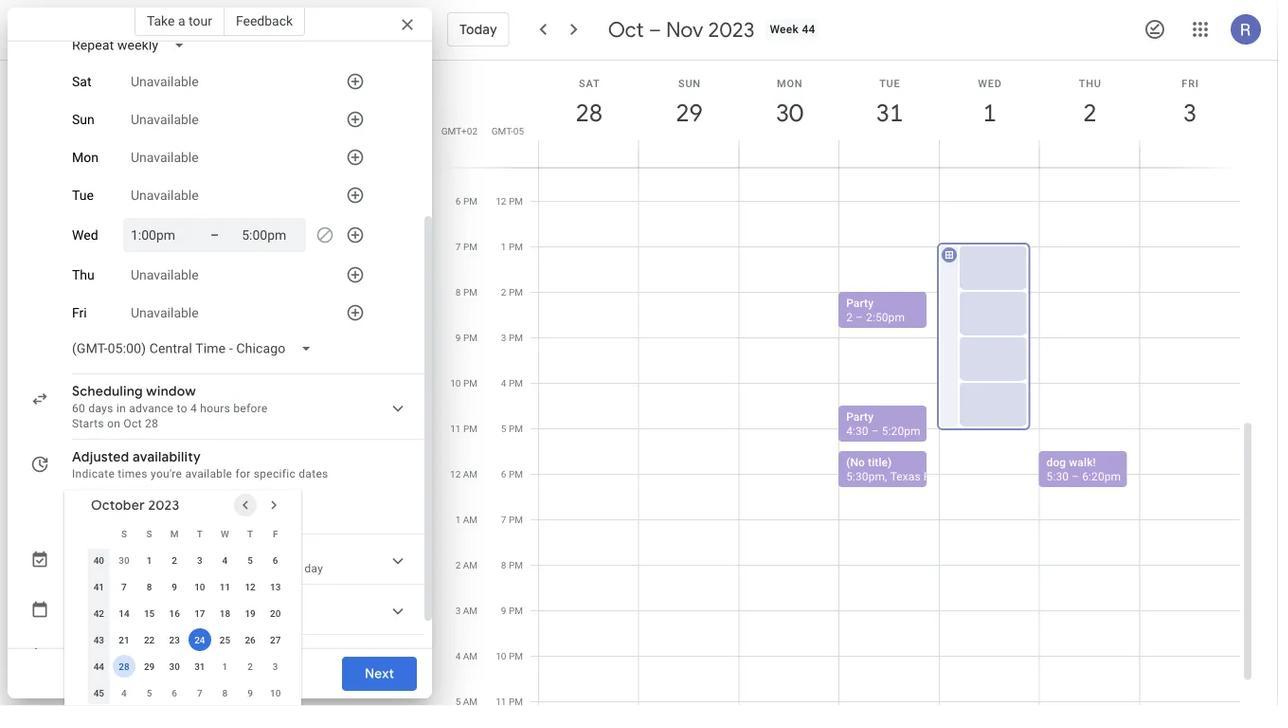 Task type: locate. For each thing, give the bounding box(es) containing it.
november 8 element
[[214, 681, 236, 704]]

0 vertical spatial 28
[[575, 97, 602, 128]]

1 vertical spatial sun
[[72, 112, 95, 127]]

3 column header
[[1140, 61, 1241, 167]]

26
[[245, 634, 256, 645]]

1 vertical spatial wed
[[72, 227, 98, 243]]

16 element
[[163, 602, 186, 625]]

4 left november 5 element
[[121, 687, 127, 699]]

to
[[177, 402, 187, 415]]

days
[[88, 402, 113, 415]]

0 horizontal spatial 30
[[119, 554, 129, 566]]

walk!
[[1069, 456, 1096, 469]]

dog
[[1047, 456, 1067, 469]]

1 vertical spatial thu
[[72, 267, 95, 283]]

1 vertical spatial 2023
[[148, 497, 180, 514]]

1 am from the top
[[463, 469, 478, 480]]

3 inside fri 3
[[1183, 97, 1196, 128]]

5 for 5 pm
[[501, 423, 507, 435]]

no left the 40
[[72, 562, 87, 575]]

m
[[170, 528, 179, 539]]

2 horizontal spatial 30
[[775, 97, 802, 128]]

23 element
[[163, 628, 186, 651]]

28 left 29 'element'
[[119, 661, 129, 672]]

9 pm left 3 pm
[[456, 332, 478, 344]]

1
[[982, 97, 996, 128], [501, 241, 507, 253], [456, 514, 461, 526], [147, 554, 152, 566], [222, 661, 228, 672]]

5:30
[[1047, 470, 1069, 483]]

30 element
[[163, 655, 186, 678]]

bookings
[[233, 562, 281, 575]]

2 unavailable from the top
[[131, 112, 199, 127]]

row group
[[86, 547, 288, 706]]

0 horizontal spatial s
[[121, 528, 127, 539]]

5 pm
[[501, 423, 523, 435]]

calendars
[[72, 593, 136, 610]]

0 vertical spatial 12
[[496, 196, 507, 207]]

1 horizontal spatial oct
[[608, 16, 644, 43]]

column header
[[86, 520, 111, 547]]

7 pm
[[456, 241, 478, 253], [501, 514, 523, 526]]

0 vertical spatial 5
[[501, 423, 507, 435]]

31 column header
[[839, 61, 940, 167]]

30 for 30 element
[[169, 661, 180, 672]]

row containing s
[[86, 520, 288, 547]]

– left nov
[[649, 16, 661, 43]]

1 for 1 am
[[456, 514, 461, 526]]

2 no from the left
[[158, 562, 174, 575]]

0 vertical spatial 10 pm
[[450, 378, 478, 389]]

4 right to
[[191, 402, 197, 415]]

0 vertical spatial 8 pm
[[456, 287, 478, 298]]

1 vertical spatial availability
[[176, 498, 243, 515]]

0 horizontal spatial 28
[[119, 661, 129, 672]]

no right ·
[[158, 562, 174, 575]]

pm right 1 am
[[509, 514, 523, 526]]

11 for 11 pm
[[450, 423, 461, 435]]

oct right on
[[124, 417, 142, 430]]

5 right november 4 element
[[147, 687, 152, 699]]

a inside button
[[124, 498, 131, 515]]

5 right 11 pm
[[501, 423, 507, 435]]

mon
[[777, 77, 803, 89], [72, 150, 99, 165]]

10 right 4 am
[[496, 651, 507, 662]]

mon inside 'mon 30'
[[777, 77, 803, 89]]

12 down 11 pm
[[450, 469, 461, 480]]

22 element
[[138, 628, 161, 651]]

– down walk!
[[1072, 470, 1080, 483]]

date's
[[135, 498, 172, 515]]

7 down the time
[[121, 581, 127, 592]]

thu inside the 2 column header
[[1079, 77, 1102, 89]]

1 column header
[[939, 61, 1040, 167]]

4 for november 4 element
[[121, 687, 127, 699]]

0 vertical spatial sun
[[679, 77, 701, 89]]

9 right the november 8 element
[[248, 687, 253, 699]]

1 vertical spatial 29
[[144, 661, 155, 672]]

1 vertical spatial 31
[[194, 661, 205, 672]]

10 right november 9 "element" on the bottom left of the page
[[270, 687, 281, 699]]

5 unavailable from the top
[[131, 267, 199, 283]]

4 row from the top
[[86, 600, 288, 627]]

18
[[220, 608, 230, 619]]

0 horizontal spatial fri
[[72, 305, 87, 321]]

11 up 12 am
[[450, 423, 461, 435]]

pm right 4 am
[[509, 651, 523, 662]]

1 horizontal spatial fri
[[1182, 77, 1200, 89]]

1 horizontal spatial sun
[[679, 77, 701, 89]]

1 row from the top
[[86, 520, 288, 547]]

s
[[121, 528, 127, 539], [146, 528, 152, 539]]

44
[[802, 23, 816, 36], [93, 661, 104, 672]]

6 pm left the 12 pm
[[456, 196, 478, 207]]

1 vertical spatial 5
[[248, 554, 253, 566]]

5:30pm ,
[[847, 470, 891, 483]]

gmt-05
[[492, 125, 524, 136]]

1 horizontal spatial 29
[[675, 97, 702, 128]]

29 down nov
[[675, 97, 702, 128]]

am up 2 am
[[463, 514, 478, 526]]

take a tour button
[[134, 6, 225, 36]]

8 pm left 2 pm
[[456, 287, 478, 298]]

pm left 3 pm
[[463, 332, 478, 344]]

None field
[[64, 28, 200, 63], [64, 332, 327, 366], [64, 28, 200, 63], [64, 332, 327, 366]]

1 vertical spatial 9 pm
[[501, 605, 523, 617]]

availability inside "adjusted availability indicate times you're available for specific dates"
[[133, 448, 201, 465]]

appointment
[[124, 543, 206, 560]]

0 vertical spatial 9 pm
[[456, 332, 478, 344]]

10 down maximum
[[194, 581, 205, 592]]

3 row from the top
[[86, 573, 288, 600]]

a left tour
[[178, 13, 185, 28]]

21
[[119, 634, 129, 645]]

october 2023 grid
[[82, 520, 288, 706]]

2023 up m
[[148, 497, 180, 514]]

column header inside october 2023 grid
[[86, 520, 111, 547]]

– inside party 2 – 2:50pm
[[856, 311, 864, 324]]

9 pm right 3 am on the bottom left of page
[[501, 605, 523, 617]]

0 vertical spatial 7 pm
[[456, 241, 478, 253]]

6
[[456, 196, 461, 207], [501, 469, 507, 480], [273, 554, 278, 566], [172, 687, 177, 699]]

28 column header
[[538, 61, 640, 167]]

8 pm right 2 am
[[501, 560, 523, 571]]

oct left nov
[[608, 16, 644, 43]]

0 vertical spatial 2023
[[709, 16, 755, 43]]

1 vertical spatial a
[[124, 498, 131, 515]]

2 am from the top
[[463, 514, 478, 526]]

1 horizontal spatial 31
[[875, 97, 902, 128]]

30 down week
[[775, 97, 802, 128]]

party for 4:30
[[847, 410, 874, 424]]

sun for sun
[[72, 112, 95, 127]]

november 4 element
[[113, 681, 135, 704]]

29
[[675, 97, 702, 128], [144, 661, 155, 672]]

mon for mon
[[72, 150, 99, 165]]

3 am
[[456, 605, 478, 617]]

0 vertical spatial 6 pm
[[456, 196, 478, 207]]

0 horizontal spatial a
[[124, 498, 131, 515]]

2 party from the top
[[847, 410, 874, 424]]

4 inside scheduling window 60 days in advance to 4 hours before starts on oct 28
[[191, 402, 197, 415]]

1 vertical spatial 44
[[93, 661, 104, 672]]

30 right 29 'element'
[[169, 661, 180, 672]]

row containing 42
[[86, 600, 288, 627]]

1 vertical spatial party
[[847, 410, 874, 424]]

1 am
[[456, 514, 478, 526]]

1 horizontal spatial wed
[[978, 77, 1003, 89]]

0 horizontal spatial 8 pm
[[456, 287, 478, 298]]

,
[[885, 470, 888, 483]]

1 vertical spatial 11
[[220, 581, 230, 592]]

0 horizontal spatial for
[[197, 593, 216, 610]]

pm up 2 pm
[[509, 241, 523, 253]]

6 row from the top
[[86, 653, 288, 680]]

0 vertical spatial for
[[236, 467, 251, 481]]

7 row from the top
[[86, 680, 288, 706]]

for left specific
[[236, 467, 251, 481]]

0 vertical spatial mon
[[777, 77, 803, 89]]

24, today element
[[188, 628, 211, 651]]

1 vertical spatial 12
[[450, 469, 461, 480]]

1 vertical spatial 10 pm
[[496, 651, 523, 662]]

row
[[86, 520, 288, 547], [86, 547, 288, 573], [86, 573, 288, 600], [86, 600, 288, 627], [86, 627, 288, 653], [86, 653, 288, 680], [86, 680, 288, 706]]

fri inside 3 column header
[[1182, 77, 1200, 89]]

am for 12 am
[[463, 469, 478, 480]]

1 vertical spatial mon
[[72, 150, 99, 165]]

4 up 5 pm
[[501, 378, 507, 389]]

times
[[118, 467, 148, 481]]

0 vertical spatial 11
[[450, 423, 461, 435]]

sat inside sat 28
[[579, 77, 600, 89]]

5 inside november 5 element
[[147, 687, 152, 699]]

31
[[875, 97, 902, 128], [194, 661, 205, 672]]

party up "2:50pm"
[[847, 297, 874, 310]]

unavailable
[[131, 74, 199, 89], [131, 112, 199, 127], [131, 150, 199, 165], [131, 187, 199, 203], [131, 267, 199, 283], [131, 305, 199, 321]]

24 cell
[[187, 627, 212, 653]]

2 horizontal spatial 12
[[496, 196, 507, 207]]

1 horizontal spatial 6 pm
[[501, 469, 523, 480]]

0 horizontal spatial sat
[[72, 74, 91, 89]]

2023
[[709, 16, 755, 43], [148, 497, 180, 514]]

availability inside dropdown button
[[219, 593, 288, 610]]

2 vertical spatial 12
[[245, 581, 256, 592]]

wed left start time on wednesdays text field
[[72, 227, 98, 243]]

thu for thu
[[72, 267, 95, 283]]

45
[[93, 687, 104, 699]]

a inside button
[[178, 13, 185, 28]]

14
[[119, 608, 129, 619]]

12
[[496, 196, 507, 207], [450, 469, 461, 480], [245, 581, 256, 592]]

tue for tue 31
[[880, 77, 901, 89]]

0 vertical spatial thu
[[1079, 77, 1102, 89]]

0 horizontal spatial wed
[[72, 227, 98, 243]]

pm left 1 pm
[[463, 241, 478, 253]]

row group containing 40
[[86, 547, 288, 706]]

3 inside november 3 element
[[273, 661, 278, 672]]

11 right 10 element
[[220, 581, 230, 592]]

5 row from the top
[[86, 627, 288, 653]]

28 down advance
[[145, 417, 158, 430]]

grid
[[440, 61, 1256, 706]]

44 left 28 element
[[93, 661, 104, 672]]

0 horizontal spatial 29
[[144, 661, 155, 672]]

1 horizontal spatial 12
[[450, 469, 461, 480]]

10 pm up 11 pm
[[450, 378, 478, 389]]

29 element
[[138, 655, 161, 678]]

availability inside button
[[176, 498, 243, 515]]

sun inside sun 29
[[679, 77, 701, 89]]

0 vertical spatial fri
[[1182, 77, 1200, 89]]

9 up calendars checked for availability
[[172, 581, 177, 592]]

12 up 1 pm
[[496, 196, 507, 207]]

1 vertical spatial oct
[[124, 417, 142, 430]]

43
[[93, 634, 104, 645]]

6 pm down 5 pm
[[501, 469, 523, 480]]

0 horizontal spatial 12
[[245, 581, 256, 592]]

6 unavailable from the top
[[131, 305, 199, 321]]

Start time on Wednesdays text field
[[131, 224, 188, 246]]

0 vertical spatial wed
[[978, 77, 1003, 89]]

0 horizontal spatial 5
[[147, 687, 152, 699]]

29 right 28 element
[[144, 661, 155, 672]]

a left date's
[[124, 498, 131, 515]]

1 party from the top
[[847, 297, 874, 310]]

row containing 43
[[86, 627, 288, 653]]

october 2023
[[91, 497, 180, 514]]

pm down 4 pm
[[509, 423, 523, 435]]

12 element
[[239, 575, 262, 598]]

3 am from the top
[[463, 560, 478, 571]]

fri for fri 3
[[1182, 77, 1200, 89]]

1 horizontal spatial a
[[178, 13, 185, 28]]

29 column header
[[639, 61, 740, 167]]

s up appointment
[[146, 528, 152, 539]]

mon 30
[[775, 77, 803, 128]]

wednesday, november 1 element
[[968, 91, 1012, 135]]

november 3 element
[[264, 655, 287, 678]]

fri up friday, november 3 'element'
[[1182, 77, 1200, 89]]

t left w
[[197, 528, 203, 539]]

0 vertical spatial tue
[[880, 77, 901, 89]]

6:20pm
[[1083, 470, 1121, 483]]

0 horizontal spatial 7 pm
[[456, 241, 478, 253]]

oct
[[608, 16, 644, 43], [124, 417, 142, 430]]

60
[[72, 402, 85, 415]]

12 for am
[[450, 469, 461, 480]]

party 2 – 2:50pm
[[847, 297, 905, 324]]

1 vertical spatial 8 pm
[[501, 560, 523, 571]]

8
[[456, 287, 461, 298], [501, 560, 507, 571], [147, 581, 152, 592], [222, 687, 228, 699]]

0 vertical spatial party
[[847, 297, 874, 310]]

window
[[146, 383, 196, 400]]

wed for wed
[[72, 227, 98, 243]]

s up september 30 element
[[121, 528, 127, 539]]

1 horizontal spatial 5
[[248, 554, 253, 566]]

7 pm left 1 pm
[[456, 241, 478, 253]]

4 up 11 element
[[222, 554, 228, 566]]

28 inside scheduling window 60 days in advance to 4 hours before starts on oct 28
[[145, 417, 158, 430]]

30
[[775, 97, 802, 128], [119, 554, 129, 566], [169, 661, 180, 672]]

sun
[[679, 77, 701, 89], [72, 112, 95, 127]]

unavailable for sun
[[131, 112, 199, 127]]

pm down 5 pm
[[509, 469, 523, 480]]

1 horizontal spatial 30
[[169, 661, 180, 672]]

2 vertical spatial availability
[[219, 593, 288, 610]]

am up 3 am on the bottom left of page
[[463, 560, 478, 571]]

party up 4:30 in the bottom right of the page
[[847, 410, 874, 424]]

0 horizontal spatial 11
[[220, 581, 230, 592]]

tue 31
[[875, 77, 902, 128]]

0 horizontal spatial thu
[[72, 267, 95, 283]]

for left 18
[[197, 593, 216, 610]]

0 horizontal spatial no
[[72, 562, 87, 575]]

wed for wed 1
[[978, 77, 1003, 89]]

0 vertical spatial 31
[[875, 97, 902, 128]]

1 vertical spatial 28
[[145, 417, 158, 430]]

adjusted availability indicate times you're available for specific dates
[[72, 448, 328, 481]]

checked
[[140, 593, 194, 610]]

pm right 3 am on the bottom left of page
[[509, 605, 523, 617]]

change a date's availability
[[72, 498, 243, 515]]

for
[[236, 467, 251, 481], [197, 593, 216, 610]]

10 pm right 4 am
[[496, 651, 523, 662]]

row containing 44
[[86, 653, 288, 680]]

1 horizontal spatial sat
[[579, 77, 600, 89]]

1 horizontal spatial thu
[[1079, 77, 1102, 89]]

today button
[[447, 7, 510, 52]]

1 unavailable from the top
[[131, 74, 199, 89]]

pm up 1 pm
[[509, 196, 523, 207]]

28 right 05
[[575, 97, 602, 128]]

2 am
[[456, 560, 478, 571]]

9 left 3 pm
[[456, 332, 461, 344]]

0 vertical spatial 30
[[775, 97, 802, 128]]

2 row from the top
[[86, 547, 288, 573]]

fri up scheduling on the left bottom of the page
[[72, 305, 87, 321]]

2 horizontal spatial 28
[[575, 97, 602, 128]]

2 vertical spatial 28
[[119, 661, 129, 672]]

12 down bookings
[[245, 581, 256, 592]]

thu for thu 2
[[1079, 77, 1102, 89]]

0 horizontal spatial sun
[[72, 112, 95, 127]]

nov
[[666, 16, 704, 43]]

·
[[152, 562, 155, 575]]

settings
[[209, 543, 261, 560]]

1 vertical spatial tue
[[72, 187, 94, 203]]

1 horizontal spatial 11
[[450, 423, 461, 435]]

am down 2 am
[[463, 605, 478, 617]]

End time on Wednesdays text field
[[242, 224, 299, 246]]

am down 3 am on the bottom left of page
[[463, 651, 478, 662]]

28 inside column header
[[575, 97, 602, 128]]

4 down 3 am on the bottom left of page
[[456, 651, 461, 662]]

0 vertical spatial availability
[[133, 448, 201, 465]]

unavailable for tue
[[131, 187, 199, 203]]

44 right week
[[802, 23, 816, 36]]

saturday, october 28 element
[[568, 91, 611, 135]]

2 vertical spatial 5
[[147, 687, 152, 699]]

pm up 3 pm
[[509, 287, 523, 298]]

1 for 1 pm
[[501, 241, 507, 253]]

party inside party 2 – 2:50pm
[[847, 297, 874, 310]]

time
[[125, 562, 149, 575]]

1 horizontal spatial 7 pm
[[501, 514, 523, 526]]

1 vertical spatial 30
[[119, 554, 129, 566]]

3
[[1183, 97, 1196, 128], [501, 332, 507, 344], [197, 554, 203, 566], [456, 605, 461, 617], [273, 661, 278, 672]]

wed inside 1 column header
[[978, 77, 1003, 89]]

11 inside october 2023 grid
[[220, 581, 230, 592]]

hours
[[200, 402, 230, 415]]

row containing 41
[[86, 573, 288, 600]]

2 column header
[[1039, 61, 1140, 167]]

20
[[270, 608, 281, 619]]

28
[[575, 97, 602, 128], [145, 417, 158, 430], [119, 661, 129, 672]]

1 t from the left
[[197, 528, 203, 539]]

sat 28
[[575, 77, 602, 128]]

0 horizontal spatial tue
[[72, 187, 94, 203]]

sat
[[72, 74, 91, 89], [579, 77, 600, 89]]

30 inside 'mon 30'
[[775, 97, 802, 128]]

2023 right nov
[[709, 16, 755, 43]]

t up settings
[[247, 528, 253, 539]]

– right 4:30 in the bottom right of the page
[[872, 425, 879, 438]]

1 horizontal spatial 28
[[145, 417, 158, 430]]

pm down 2 pm
[[509, 332, 523, 344]]

15 element
[[138, 602, 161, 625]]

0 vertical spatial a
[[178, 13, 185, 28]]

party inside party 4:30 – 5:20pm
[[847, 410, 874, 424]]

0 horizontal spatial 31
[[194, 661, 205, 672]]

unavailable for mon
[[131, 150, 199, 165]]

5 am from the top
[[463, 651, 478, 662]]

party
[[847, 297, 874, 310], [847, 410, 874, 424]]

monday, october 30 element
[[768, 91, 812, 135]]

7 pm right 1 am
[[501, 514, 523, 526]]

week 44
[[770, 23, 816, 36]]

1 horizontal spatial tue
[[880, 77, 901, 89]]

3 for 3 pm
[[501, 332, 507, 344]]

available
[[185, 467, 232, 481]]

am up 1 am
[[463, 469, 478, 480]]

0 horizontal spatial 44
[[93, 661, 104, 672]]

30 right the 40
[[119, 554, 129, 566]]

4 unavailable from the top
[[131, 187, 199, 203]]

19
[[245, 608, 256, 619]]

30 column header
[[739, 61, 840, 167]]

3 unavailable from the top
[[131, 150, 199, 165]]

6 right 12 am
[[501, 469, 507, 480]]

– right start time on wednesdays text field
[[210, 227, 219, 243]]

1 vertical spatial 7 pm
[[501, 514, 523, 526]]

8 left 2 pm
[[456, 287, 461, 298]]

am for 3 am
[[463, 605, 478, 617]]

9 right 3 am on the bottom left of page
[[501, 605, 507, 617]]

– left "2:50pm"
[[856, 311, 864, 324]]

november 1 element
[[214, 655, 236, 678]]

4 am from the top
[[463, 605, 478, 617]]

5 up 12 'element' on the bottom of page
[[248, 554, 253, 566]]

september 30 element
[[113, 549, 135, 572]]

tue inside 'tue 31'
[[880, 77, 901, 89]]

wed up wednesday, november 1 element
[[978, 77, 1003, 89]]

11
[[450, 423, 461, 435], [220, 581, 230, 592]]

6 left per
[[273, 554, 278, 566]]

4 for 4 am
[[456, 651, 461, 662]]

thu
[[1079, 77, 1102, 89], [72, 267, 95, 283]]

4:30
[[847, 425, 869, 438]]

1 horizontal spatial s
[[146, 528, 152, 539]]

7 left 1 pm
[[456, 241, 461, 253]]

8 pm
[[456, 287, 478, 298], [501, 560, 523, 571]]



Task type: vqa. For each thing, say whether or not it's contained in the screenshot.


Task type: describe. For each thing, give the bounding box(es) containing it.
mon for mon 30
[[777, 77, 803, 89]]

sunday, october 29 element
[[668, 91, 711, 135]]

17
[[194, 608, 205, 619]]

12 pm
[[496, 196, 523, 207]]

party for 2
[[847, 297, 874, 310]]

12 inside 12 'element'
[[245, 581, 256, 592]]

1 horizontal spatial 10 pm
[[496, 651, 523, 662]]

16
[[169, 608, 180, 619]]

take a tour
[[147, 13, 212, 28]]

day
[[305, 562, 323, 575]]

0 horizontal spatial 10 pm
[[450, 378, 478, 389]]

next
[[365, 665, 394, 682]]

title)
[[868, 456, 892, 469]]

2 t from the left
[[247, 528, 253, 539]]

11 element
[[214, 575, 236, 598]]

42
[[93, 608, 104, 619]]

november 10 element
[[264, 681, 287, 704]]

per
[[284, 562, 301, 575]]

row containing 45
[[86, 680, 288, 706]]

gmt-
[[492, 125, 514, 136]]

unavailable for fri
[[131, 305, 199, 321]]

calendars checked for availability button
[[64, 589, 421, 630]]

0 horizontal spatial 9 pm
[[456, 332, 478, 344]]

sun for sun 29
[[679, 77, 701, 89]]

1 inside wed 1
[[982, 97, 996, 128]]

12 am
[[450, 469, 478, 480]]

pm left 5 pm
[[463, 423, 478, 435]]

pm left 4 pm
[[463, 378, 478, 389]]

15
[[144, 608, 155, 619]]

0 horizontal spatial 6 pm
[[456, 196, 478, 207]]

28 cell
[[111, 653, 137, 680]]

23
[[169, 634, 180, 645]]

sat for sat 28
[[579, 77, 600, 89]]

05
[[514, 125, 524, 136]]

sat for sat
[[72, 74, 91, 89]]

november 5 element
[[138, 681, 161, 704]]

5:20pm
[[882, 425, 921, 438]]

17 element
[[188, 602, 211, 625]]

3 pm
[[501, 332, 523, 344]]

2:50pm
[[866, 311, 905, 324]]

dates
[[299, 467, 328, 481]]

44 inside row group
[[93, 661, 104, 672]]

scheduling
[[72, 383, 143, 400]]

4 for 4 pm
[[501, 378, 507, 389]]

1 pm
[[501, 241, 523, 253]]

sun 29
[[675, 77, 702, 128]]

27
[[270, 634, 281, 645]]

10 up 11 pm
[[450, 378, 461, 389]]

fri for fri
[[72, 305, 87, 321]]

11 for 11
[[220, 581, 230, 592]]

week
[[770, 23, 799, 36]]

change a date's availability button
[[64, 489, 250, 523]]

oct – nov 2023
[[608, 16, 755, 43]]

31 inside "element"
[[194, 661, 205, 672]]

tuesday, october 31 element
[[868, 91, 912, 135]]

13
[[270, 581, 281, 592]]

10 element
[[188, 575, 211, 598]]

28 element
[[113, 655, 135, 678]]

take
[[147, 13, 175, 28]]

maximum
[[177, 562, 229, 575]]

– inside dog walk! 5:30 – 6:20pm
[[1072, 470, 1080, 483]]

w
[[221, 528, 229, 539]]

adjusted
[[72, 448, 129, 465]]

thu 2
[[1079, 77, 1102, 128]]

fri 3
[[1182, 77, 1200, 128]]

indicate
[[72, 467, 115, 481]]

october
[[91, 497, 145, 514]]

5:30pm
[[847, 470, 885, 483]]

specific
[[254, 467, 296, 481]]

26 element
[[239, 628, 262, 651]]

unavailable for sat
[[131, 74, 199, 89]]

4 am
[[456, 651, 478, 662]]

november 9 element
[[239, 681, 262, 704]]

oct inside scheduling window 60 days in advance to 4 hours before starts on oct 28
[[124, 417, 142, 430]]

8 right 2 am
[[501, 560, 507, 571]]

booked appointment settings no buffer time · no maximum bookings per day
[[72, 543, 323, 575]]

booked
[[72, 543, 120, 560]]

pm right 2 am
[[509, 560, 523, 571]]

next button
[[342, 651, 417, 697]]

tour
[[189, 13, 212, 28]]

12 for pm
[[496, 196, 507, 207]]

2 s from the left
[[146, 528, 152, 539]]

tue for tue
[[72, 187, 94, 203]]

3 for 3 am
[[456, 605, 461, 617]]

7 left the november 8 element
[[197, 687, 203, 699]]

0 vertical spatial oct
[[608, 16, 644, 43]]

f
[[273, 528, 278, 539]]

27 element
[[264, 628, 287, 651]]

am for 4 am
[[463, 651, 478, 662]]

change
[[72, 498, 121, 515]]

1 s from the left
[[121, 528, 127, 539]]

for inside dropdown button
[[197, 593, 216, 610]]

20 element
[[264, 602, 287, 625]]

14 element
[[113, 602, 135, 625]]

unavailable all day image
[[310, 220, 340, 250]]

unavailable for thu
[[131, 267, 199, 283]]

4 pm
[[501, 378, 523, 389]]

1 horizontal spatial 8 pm
[[501, 560, 523, 571]]

1 horizontal spatial 2023
[[709, 16, 755, 43]]

1 no from the left
[[72, 562, 87, 575]]

22
[[144, 634, 155, 645]]

2 inside party 2 – 2:50pm
[[847, 311, 853, 324]]

18 element
[[214, 602, 236, 625]]

today
[[460, 21, 497, 38]]

31 inside column header
[[875, 97, 902, 128]]

advance
[[129, 402, 174, 415]]

7 right 1 am
[[501, 514, 507, 526]]

6 left november 7 element
[[172, 687, 177, 699]]

wed 1
[[978, 77, 1003, 128]]

– inside party 4:30 – 5:20pm
[[872, 425, 879, 438]]

24
[[194, 634, 205, 645]]

starts
[[72, 417, 104, 430]]

november 2 element
[[239, 655, 262, 678]]

pm left the 12 pm
[[463, 196, 478, 207]]

30 for september 30 element
[[119, 554, 129, 566]]

5 for november 5 element
[[147, 687, 152, 699]]

buffer
[[90, 562, 122, 575]]

thursday, november 2 element
[[1069, 91, 1112, 135]]

31 element
[[188, 655, 211, 678]]

grid containing 28
[[440, 61, 1256, 706]]

(no
[[847, 456, 865, 469]]

0 horizontal spatial 2023
[[148, 497, 180, 514]]

friday, november 3 element
[[1169, 91, 1212, 135]]

11 pm
[[450, 423, 478, 435]]

feedback
[[236, 13, 293, 28]]

dog walk! 5:30 – 6:20pm
[[1047, 456, 1121, 483]]

9 inside "element"
[[248, 687, 253, 699]]

40
[[93, 554, 104, 566]]

availability for for
[[219, 593, 288, 610]]

2 inside thu 2
[[1082, 97, 1096, 128]]

19 element
[[239, 602, 262, 625]]

21 element
[[113, 628, 135, 651]]

1 vertical spatial 6 pm
[[501, 469, 523, 480]]

scheduling window 60 days in advance to 4 hours before starts on oct 28
[[72, 383, 268, 430]]

28 inside cell
[[119, 661, 129, 672]]

a for take
[[178, 13, 185, 28]]

party 4:30 – 5:20pm
[[847, 410, 921, 438]]

29 inside column header
[[675, 97, 702, 128]]

8 down the time
[[147, 581, 152, 592]]

3 for november 3 element
[[273, 661, 278, 672]]

november 6 element
[[163, 681, 186, 704]]

pm left 2 pm
[[463, 287, 478, 298]]

25 element
[[214, 628, 236, 651]]

1 horizontal spatial 9 pm
[[501, 605, 523, 617]]

1 for november 1 element
[[222, 661, 228, 672]]

row group inside october 2023 grid
[[86, 547, 288, 706]]

2 inside "november 2" element
[[248, 661, 253, 672]]

0 vertical spatial 44
[[802, 23, 816, 36]]

gmt+02
[[441, 125, 478, 136]]

calendars checked for availability
[[72, 593, 288, 610]]

color
[[72, 647, 107, 664]]

6 left the 12 pm
[[456, 196, 461, 207]]

for inside "adjusted availability indicate times you're available for specific dates"
[[236, 467, 251, 481]]

29 inside 'element'
[[144, 661, 155, 672]]

row containing 40
[[86, 547, 288, 573]]

8 right november 7 element
[[222, 687, 228, 699]]

am for 1 am
[[463, 514, 478, 526]]

you're
[[151, 467, 182, 481]]

41
[[93, 581, 104, 592]]

13 element
[[264, 575, 287, 598]]

2 pm
[[501, 287, 523, 298]]

on
[[107, 417, 121, 430]]

am for 2 am
[[463, 560, 478, 571]]

november 7 element
[[188, 681, 211, 704]]

a for change
[[124, 498, 131, 515]]

pm up 5 pm
[[509, 378, 523, 389]]

in
[[116, 402, 126, 415]]

availability for date's
[[176, 498, 243, 515]]



